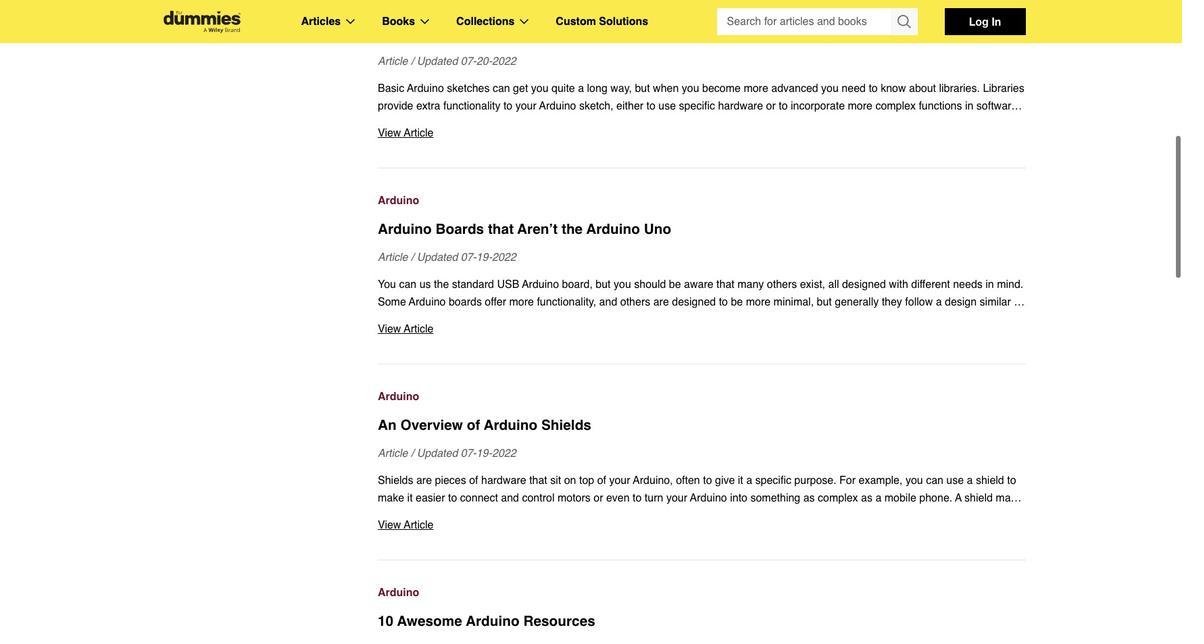 Task type: describe. For each thing, give the bounding box(es) containing it.
finding
[[378, 11, 429, 27]]

an overview of arduino shields
[[378, 403, 591, 419]]

/ for finding
[[411, 41, 414, 53]]

2022 for browsing
[[492, 41, 516, 53]]

arduino up the 10
[[378, 572, 419, 585]]

resources
[[523, 599, 595, 615]]

open article categories image
[[346, 19, 355, 24]]

10 awesome arduino resources
[[378, 599, 595, 615]]

open collections list image
[[520, 19, 529, 24]]

10
[[378, 599, 393, 615]]

finding and browsing arduino libraries
[[378, 11, 646, 27]]

libraries
[[587, 11, 646, 27]]

custom solutions
[[556, 16, 648, 28]]

awesome
[[397, 599, 462, 615]]

an overview of arduino shields link
[[378, 401, 1026, 421]]

view article
[[378, 113, 434, 125]]

browsing
[[461, 11, 525, 27]]

that
[[488, 207, 514, 223]]

2022 for that
[[492, 237, 516, 249]]

solutions
[[599, 16, 648, 28]]

finding and browsing arduino libraries link
[[378, 9, 1026, 29]]

Search for articles and books text field
[[717, 8, 892, 35]]

an
[[378, 403, 397, 419]]

arduino right awesome
[[466, 599, 520, 615]]

3 2022 from the top
[[492, 433, 516, 445]]

arduino right open collections list icon
[[529, 11, 583, 27]]

07- for and
[[461, 41, 476, 53]]

article / updated 07-20-2022
[[378, 41, 516, 53]]

uno
[[644, 207, 671, 223]]

updated for boards
[[417, 237, 458, 249]]

log
[[969, 15, 989, 28]]

aren't
[[517, 207, 558, 223]]

1 19- from the top
[[476, 237, 492, 249]]



Task type: locate. For each thing, give the bounding box(es) containing it.
updated down boards
[[417, 237, 458, 249]]

updated
[[417, 41, 458, 53], [417, 237, 458, 249], [417, 433, 458, 445]]

shields
[[541, 403, 591, 419]]

boards
[[436, 207, 484, 223]]

the
[[562, 207, 583, 223]]

1 article / updated 07-19-2022 from the top
[[378, 237, 516, 249]]

updated down open book categories image
[[417, 41, 458, 53]]

1 07- from the top
[[461, 41, 476, 53]]

07- for boards
[[461, 237, 476, 249]]

updated for and
[[417, 41, 458, 53]]

07- down of
[[461, 433, 476, 445]]

of
[[467, 403, 480, 419]]

2022 down that
[[492, 237, 516, 249]]

3 updated from the top
[[417, 433, 458, 445]]

1 vertical spatial 19-
[[476, 433, 492, 445]]

2022
[[492, 41, 516, 53], [492, 237, 516, 249], [492, 433, 516, 445]]

2 vertical spatial 2022
[[492, 433, 516, 445]]

in
[[992, 15, 1001, 28]]

19- down that
[[476, 237, 492, 249]]

0 vertical spatial 19-
[[476, 237, 492, 249]]

1 arduino link from the top
[[378, 374, 1026, 391]]

2 arduino link from the top
[[378, 570, 1026, 587]]

1 vertical spatial 07-
[[461, 237, 476, 249]]

arduino right of
[[484, 403, 537, 419]]

arduino right the
[[586, 207, 640, 223]]

2 vertical spatial updated
[[417, 433, 458, 445]]

arduino link up an overview of arduino shields link
[[378, 374, 1026, 391]]

view
[[378, 113, 401, 125]]

arduino boards that aren't the arduino uno link
[[378, 205, 1026, 225]]

article / updated 07-19-2022 down overview
[[378, 433, 516, 445]]

2 vertical spatial /
[[411, 433, 414, 445]]

2 07- from the top
[[461, 237, 476, 249]]

1 vertical spatial arduino link
[[378, 570, 1026, 587]]

arduino link for 10 awesome arduino resources
[[378, 570, 1026, 587]]

collections
[[456, 16, 515, 28]]

arduino boards that aren't the arduino uno
[[378, 207, 671, 223]]

19-
[[476, 237, 492, 249], [476, 433, 492, 445]]

log in link
[[945, 8, 1026, 35]]

updated down overview
[[417, 433, 458, 445]]

0 vertical spatial arduino link
[[378, 374, 1026, 391]]

2 2022 from the top
[[492, 237, 516, 249]]

arduino link for an overview of arduino shields
[[378, 374, 1026, 391]]

articles
[[301, 16, 341, 28]]

3 / from the top
[[411, 433, 414, 445]]

07- down boards
[[461, 237, 476, 249]]

logo image
[[156, 10, 247, 33]]

10 awesome arduino resources link
[[378, 597, 1026, 617]]

arduino link
[[378, 374, 1026, 391], [378, 570, 1026, 587]]

1 vertical spatial article / updated 07-19-2022
[[378, 433, 516, 445]]

1 vertical spatial updated
[[417, 237, 458, 249]]

/
[[411, 41, 414, 53], [411, 237, 414, 249], [411, 433, 414, 445]]

1 vertical spatial /
[[411, 237, 414, 249]]

0 vertical spatial 07-
[[461, 41, 476, 53]]

custom solutions link
[[556, 13, 648, 30]]

open book categories image
[[420, 19, 429, 24]]

arduino left boards
[[378, 207, 432, 223]]

0 vertical spatial /
[[411, 41, 414, 53]]

article / updated 07-19-2022 down boards
[[378, 237, 516, 249]]

2 updated from the top
[[417, 237, 458, 249]]

3 07- from the top
[[461, 433, 476, 445]]

cookie consent banner dialog
[[0, 587, 1182, 636]]

2 vertical spatial 07-
[[461, 433, 476, 445]]

1 updated from the top
[[417, 41, 458, 53]]

1 2022 from the top
[[492, 41, 516, 53]]

07-
[[461, 41, 476, 53], [461, 237, 476, 249], [461, 433, 476, 445]]

1 vertical spatial 2022
[[492, 237, 516, 249]]

view article link
[[378, 110, 1026, 128]]

2022 down an overview of arduino shields
[[492, 433, 516, 445]]

/ for arduino
[[411, 237, 414, 249]]

and
[[432, 11, 457, 27]]

2 19- from the top
[[476, 433, 492, 445]]

19- down an overview of arduino shields
[[476, 433, 492, 445]]

books
[[382, 16, 415, 28]]

0 vertical spatial article / updated 07-19-2022
[[378, 237, 516, 249]]

arduino up an
[[378, 376, 419, 389]]

0 vertical spatial 2022
[[492, 41, 516, 53]]

overview
[[400, 403, 463, 419]]

article / updated 07-19-2022
[[378, 237, 516, 249], [378, 433, 516, 445]]

article
[[378, 41, 408, 53], [404, 113, 434, 125], [378, 237, 408, 249], [378, 433, 408, 445]]

arduino
[[529, 11, 583, 27], [378, 207, 432, 223], [586, 207, 640, 223], [378, 376, 419, 389], [484, 403, 537, 419], [378, 572, 419, 585], [466, 599, 520, 615]]

log in
[[969, 15, 1001, 28]]

20-
[[476, 41, 492, 53]]

2 / from the top
[[411, 237, 414, 249]]

group
[[717, 8, 918, 35]]

arduino link up 10 awesome arduino resources link on the bottom of the page
[[378, 570, 1026, 587]]

custom
[[556, 16, 596, 28]]

1 / from the top
[[411, 41, 414, 53]]

2 article / updated 07-19-2022 from the top
[[378, 433, 516, 445]]

07- down collections
[[461, 41, 476, 53]]

2022 down finding and browsing arduino libraries
[[492, 41, 516, 53]]

0 vertical spatial updated
[[417, 41, 458, 53]]



Task type: vqa. For each thing, say whether or not it's contained in the screenshot.
left you
no



